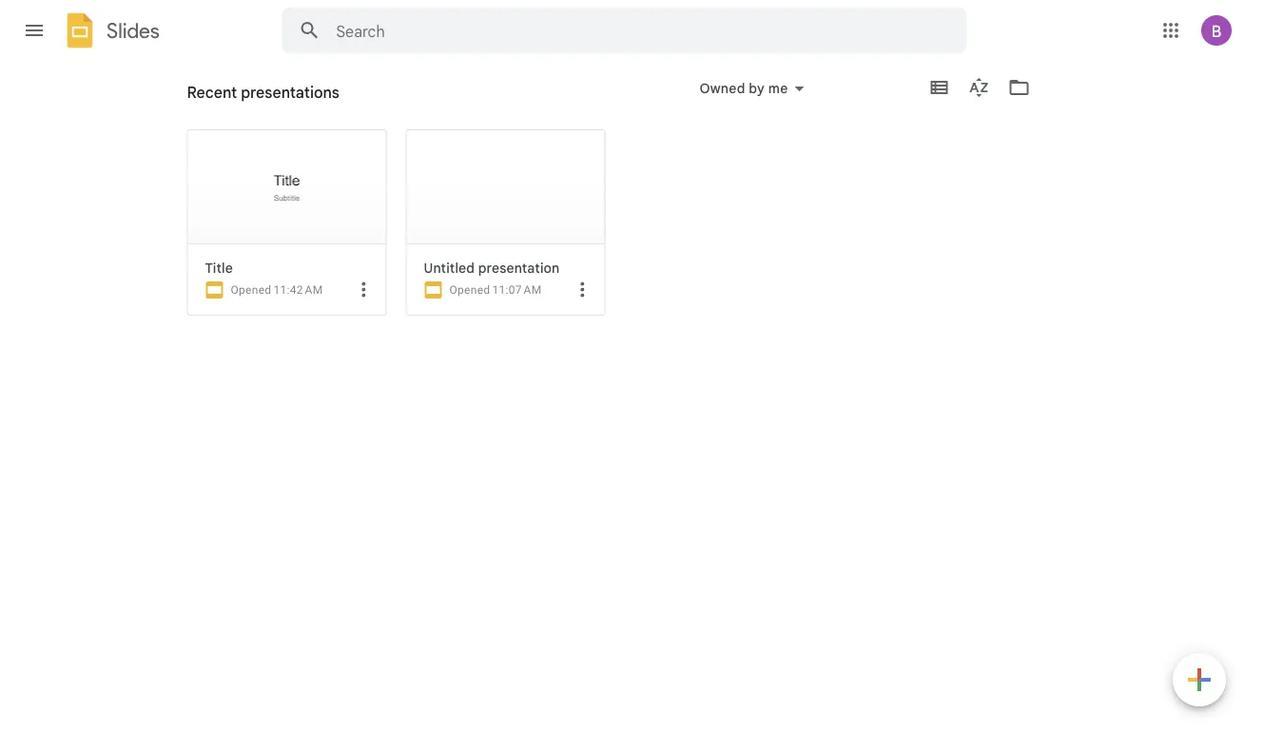 Task type: describe. For each thing, give the bounding box(es) containing it.
me
[[768, 80, 788, 97]]

untitled presentation
[[424, 260, 560, 276]]

untitled presentation option
[[406, 129, 605, 733]]

title google slides element
[[205, 260, 378, 277]]

title
[[205, 260, 233, 276]]

opened 11:42 am
[[231, 283, 323, 297]]

owned
[[699, 80, 745, 97]]

untitled
[[424, 260, 475, 276]]

recent presentations heading
[[187, 61, 339, 122]]

11:07 am
[[492, 283, 542, 297]]

slides link
[[61, 11, 160, 53]]

opened for untitled presentation
[[449, 283, 490, 297]]

by
[[749, 80, 765, 97]]

search image
[[291, 11, 329, 49]]

untitled presentation google slides element
[[424, 260, 597, 277]]



Task type: locate. For each thing, give the bounding box(es) containing it.
opened inside title option
[[231, 283, 271, 297]]

opened inside untitled presentation "option"
[[449, 283, 490, 297]]

recent inside heading
[[187, 83, 237, 102]]

opened 11:07 am
[[449, 283, 542, 297]]

2 opened from the left
[[449, 283, 490, 297]]

Search bar text field
[[336, 22, 919, 41]]

opened down title
[[231, 283, 271, 297]]

11:42 am
[[273, 283, 323, 297]]

presentations
[[241, 83, 339, 102], [234, 90, 320, 107]]

last opened by me 11:07 am element
[[492, 283, 542, 297]]

presentations inside heading
[[241, 83, 339, 102]]

main menu image
[[23, 19, 46, 42]]

2 recent presentations from the top
[[187, 90, 320, 107]]

recent presentations list box
[[187, 129, 1062, 733]]

last opened by me 11:42 am element
[[273, 283, 323, 297]]

opened down untitled
[[449, 283, 490, 297]]

recent
[[187, 83, 237, 102], [187, 90, 231, 107]]

opened for title
[[231, 283, 271, 297]]

opened
[[231, 283, 271, 297], [449, 283, 490, 297]]

title option
[[187, 129, 387, 733]]

1 recent presentations from the top
[[187, 83, 339, 102]]

1 recent from the top
[[187, 83, 237, 102]]

owned by me
[[699, 80, 788, 97]]

2 recent from the top
[[187, 90, 231, 107]]

0 horizontal spatial opened
[[231, 283, 271, 297]]

1 opened from the left
[[231, 283, 271, 297]]

owned by me button
[[687, 77, 817, 100]]

1 horizontal spatial opened
[[449, 283, 490, 297]]

recent presentations
[[187, 83, 339, 102], [187, 90, 320, 107]]

create new presentation image
[[1173, 653, 1226, 711]]

None search field
[[282, 8, 967, 53]]

slides
[[107, 18, 160, 43]]

presentation
[[478, 260, 560, 276]]



Task type: vqa. For each thing, say whether or not it's contained in the screenshot.
Stop
no



